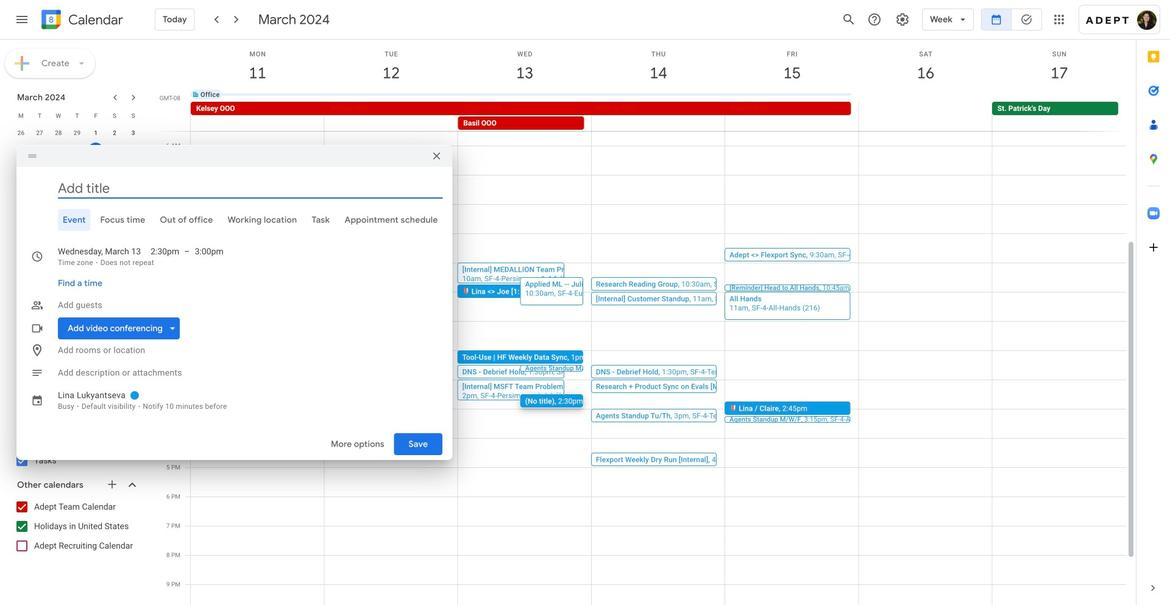 Task type: vqa. For each thing, say whether or not it's contained in the screenshot.
column header inside the March 2024 GRID
no



Task type: describe. For each thing, give the bounding box(es) containing it.
31 element
[[126, 194, 141, 208]]

13 element
[[51, 160, 66, 174]]

7 element
[[70, 143, 84, 157]]

heading inside calendar element
[[66, 12, 123, 27]]

other calendars list
[[2, 497, 151, 556]]

april 7 element
[[126, 211, 141, 225]]

16 element
[[107, 160, 122, 174]]

21 element
[[70, 177, 84, 191]]

1 element
[[88, 126, 103, 140]]

25 element
[[14, 194, 28, 208]]

0 horizontal spatial tab list
[[26, 209, 443, 231]]

april 6 element
[[107, 211, 122, 225]]

february 28 element
[[51, 126, 66, 140]]

30 element
[[107, 194, 122, 208]]

29 element
[[88, 194, 103, 208]]

28 element
[[70, 194, 84, 208]]

10 element
[[126, 143, 141, 157]]

20 element
[[51, 177, 66, 191]]

add other calendars image
[[106, 478, 118, 491]]



Task type: locate. For each thing, give the bounding box(es) containing it.
settings menu image
[[895, 12, 910, 27]]

12 element
[[32, 160, 47, 174]]

15 element
[[88, 160, 103, 174]]

main drawer image
[[15, 12, 29, 27]]

1 horizontal spatial tab list
[[1137, 40, 1170, 571]]

None search field
[[0, 229, 151, 273]]

grid
[[156, 40, 1136, 605]]

8, today element
[[88, 143, 103, 157]]

february 26 element
[[14, 126, 28, 140]]

february 27 element
[[32, 126, 47, 140]]

april 1 element
[[14, 211, 28, 225]]

march 2024 grid
[[12, 107, 143, 227]]

row
[[185, 80, 1136, 109], [185, 102, 1136, 131], [12, 107, 143, 124], [12, 124, 143, 141], [12, 141, 143, 158], [12, 158, 143, 176], [12, 176, 143, 193], [12, 193, 143, 210], [12, 210, 143, 227]]

cell
[[324, 90, 458, 99], [458, 90, 592, 99], [592, 90, 725, 99], [725, 90, 859, 99], [859, 90, 993, 99], [993, 90, 1126, 99], [324, 102, 458, 131], [591, 102, 725, 131], [725, 102, 859, 131], [859, 102, 992, 131], [86, 141, 105, 158], [49, 158, 68, 176]]

11 element
[[14, 160, 28, 174]]

my calendars list
[[2, 392, 151, 470]]

heading
[[66, 12, 123, 27]]

14 element
[[70, 160, 84, 174]]

february 29 element
[[70, 126, 84, 140]]

27 element
[[51, 194, 66, 208]]

23 element
[[107, 177, 122, 191]]

april 4 element
[[70, 211, 84, 225]]

tab list
[[1137, 40, 1170, 571], [26, 209, 443, 231]]

4 element
[[14, 143, 28, 157]]

17 element
[[126, 160, 141, 174]]

Add title text field
[[58, 179, 443, 197]]

18 element
[[14, 177, 28, 191]]

2 element
[[107, 126, 122, 140]]

to element
[[184, 246, 190, 258]]

9 element
[[107, 143, 122, 157]]

6 element
[[51, 143, 66, 157]]

calendar element
[[39, 7, 123, 34]]

22 element
[[88, 177, 103, 191]]

row group
[[12, 124, 143, 227]]

5 element
[[32, 143, 47, 157]]

april 5 element
[[88, 211, 103, 225]]

april 3 element
[[51, 211, 66, 225]]

3 element
[[126, 126, 141, 140]]



